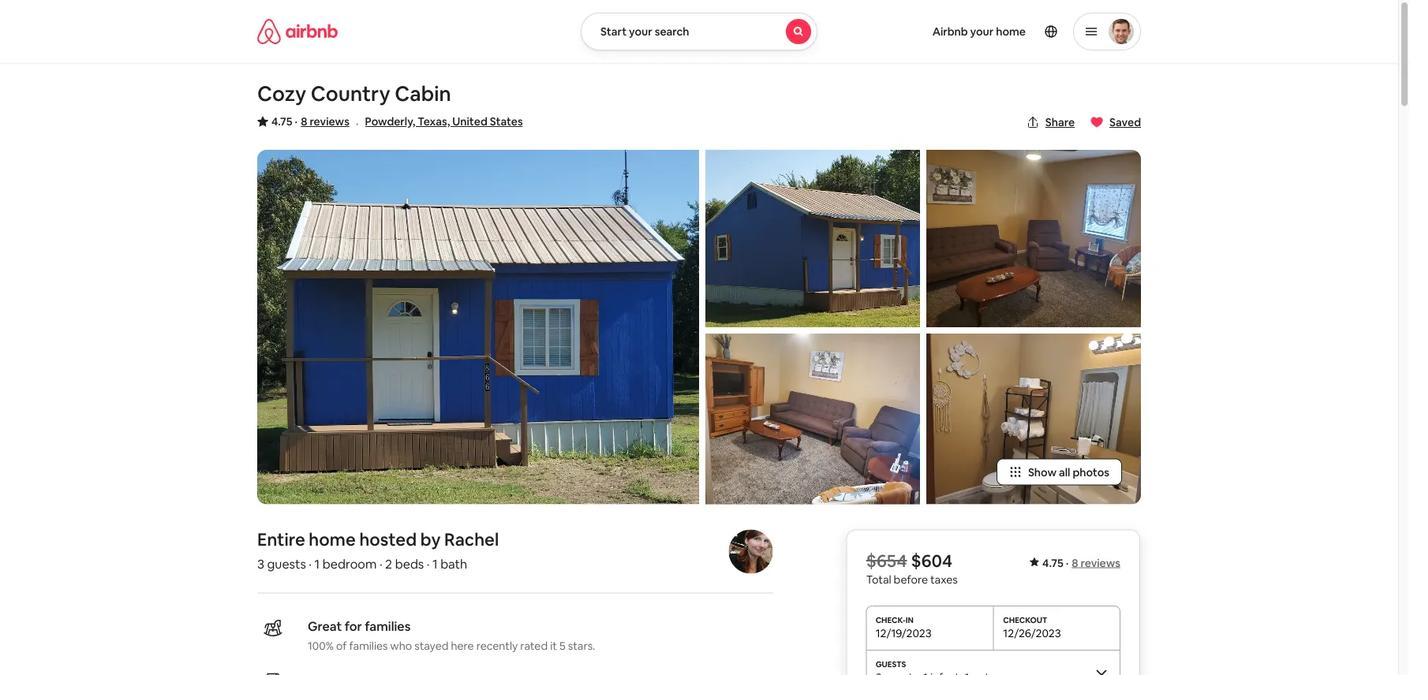 Task type: describe. For each thing, give the bounding box(es) containing it.
of
[[336, 639, 347, 653]]

8 for top 8 reviews button
[[301, 114, 307, 129]]

your for start
[[629, 24, 653, 39]]

for
[[345, 619, 362, 635]]

airbnb
[[933, 24, 968, 39]]

show
[[1029, 465, 1057, 480]]

1 vertical spatial 8 reviews button
[[1072, 556, 1121, 570]]

beds
[[395, 557, 424, 573]]

reviews for top 8 reviews button
[[310, 114, 350, 129]]

$654 $604 total before taxes
[[867, 550, 958, 587]]

0 vertical spatial 8 reviews button
[[301, 114, 350, 129]]

airbnb your home link
[[923, 15, 1036, 48]]

hosted
[[360, 529, 417, 552]]

great
[[308, 619, 342, 635]]

before
[[894, 573, 928, 587]]

$604
[[911, 550, 953, 572]]

recently
[[477, 639, 518, 653]]

1 horizontal spatial 4.75 · 8 reviews
[[1043, 556, 1121, 570]]

airbnb your home
[[933, 24, 1026, 39]]

states
[[490, 114, 523, 129]]

· inside · powderly, texas, united states
[[356, 115, 359, 131]]

cozy country cabin
[[257, 81, 451, 107]]

here
[[451, 639, 474, 653]]

start
[[601, 24, 627, 39]]

4.75 for the bottommost 8 reviews button
[[1043, 556, 1064, 570]]

0 vertical spatial families
[[365, 619, 411, 635]]

home inside entire home hosted by rachel 3 guests · 1 bedroom · 2 beds · 1 bath
[[309, 529, 356, 552]]

all
[[1059, 465, 1071, 480]]

cozy country cabin image 5 image
[[927, 334, 1142, 505]]

· powderly, texas, united states
[[356, 114, 523, 131]]

cozy country cabin image 1 image
[[257, 150, 699, 505]]

stayed
[[415, 639, 449, 653]]

show all photos
[[1029, 465, 1110, 480]]

cozy country cabin image 2 image
[[706, 150, 921, 327]]

show all photos button
[[997, 459, 1123, 486]]

share
[[1046, 115, 1075, 129]]

8 for the bottommost 8 reviews button
[[1072, 556, 1079, 570]]

start your search button
[[581, 13, 818, 51]]

1 1 from the left
[[315, 557, 320, 573]]

total
[[867, 573, 892, 587]]

start your search
[[601, 24, 690, 39]]



Task type: vqa. For each thing, say whether or not it's contained in the screenshot.
Forage Edible Plants & Mushrooms group
no



Task type: locate. For each thing, give the bounding box(es) containing it.
0 vertical spatial 4.75
[[272, 114, 293, 129]]

0 horizontal spatial 8
[[301, 114, 307, 129]]

entire home hosted by rachel 3 guests · 1 bedroom · 2 beds · 1 bath
[[257, 529, 499, 573]]

4.75
[[272, 114, 293, 129], [1043, 556, 1064, 570]]

stars.
[[568, 639, 596, 653]]

1 horizontal spatial your
[[971, 24, 994, 39]]

0 vertical spatial 8
[[301, 114, 307, 129]]

4.75 for top 8 reviews button
[[272, 114, 293, 129]]

texas,
[[418, 114, 450, 129]]

2
[[385, 557, 392, 573]]

families
[[365, 619, 411, 635], [349, 639, 388, 653]]

12/19/2023
[[876, 627, 932, 641]]

reviews for the bottommost 8 reviews button
[[1081, 556, 1121, 570]]

1 your from the left
[[629, 24, 653, 39]]

1 vertical spatial reviews
[[1081, 556, 1121, 570]]

your
[[629, 24, 653, 39], [971, 24, 994, 39]]

reviews
[[310, 114, 350, 129], [1081, 556, 1121, 570]]

1 vertical spatial families
[[349, 639, 388, 653]]

by rachel
[[421, 529, 499, 552]]

your right start
[[629, 24, 653, 39]]

3
[[257, 557, 264, 573]]

1
[[315, 557, 320, 573], [433, 557, 438, 573]]

1 horizontal spatial reviews
[[1081, 556, 1121, 570]]

who
[[390, 639, 412, 653]]

country
[[311, 81, 391, 107]]

0 horizontal spatial home
[[309, 529, 356, 552]]

saved button
[[1085, 109, 1148, 136]]

100%
[[308, 639, 334, 653]]

0 vertical spatial 4.75 · 8 reviews
[[272, 114, 350, 129]]

rated
[[521, 639, 548, 653]]

your for airbnb
[[971, 24, 994, 39]]

saved
[[1110, 115, 1142, 129]]

1 horizontal spatial 1
[[433, 557, 438, 573]]

home up bedroom
[[309, 529, 356, 552]]

0 horizontal spatial 4.75 · 8 reviews
[[272, 114, 350, 129]]

$654
[[867, 550, 908, 572]]

5
[[560, 639, 566, 653]]

0 horizontal spatial reviews
[[310, 114, 350, 129]]

2 1 from the left
[[433, 557, 438, 573]]

entire
[[257, 529, 305, 552]]

home
[[996, 24, 1026, 39], [309, 529, 356, 552]]

bath
[[441, 557, 467, 573]]

1 vertical spatial 8
[[1072, 556, 1079, 570]]

1 horizontal spatial 8 reviews button
[[1072, 556, 1121, 570]]

0 horizontal spatial your
[[629, 24, 653, 39]]

1 horizontal spatial 8
[[1072, 556, 1079, 570]]

4.75 down cozy on the left of page
[[272, 114, 293, 129]]

cozy
[[257, 81, 307, 107]]

2 your from the left
[[971, 24, 994, 39]]

bedroom
[[323, 557, 377, 573]]

families down for
[[349, 639, 388, 653]]

united
[[453, 114, 488, 129]]

home right 'airbnb' on the right top of page
[[996, 24, 1026, 39]]

taxes
[[931, 573, 958, 587]]

·
[[295, 114, 298, 129], [356, 115, 359, 131], [1066, 556, 1069, 570], [309, 557, 312, 573], [380, 557, 383, 573], [427, 557, 430, 573]]

your inside profile element
[[971, 24, 994, 39]]

8
[[301, 114, 307, 129], [1072, 556, 1079, 570]]

4.75 · 8 reviews
[[272, 114, 350, 129], [1043, 556, 1121, 570]]

4.75 up 12/26/2023
[[1043, 556, 1064, 570]]

1 vertical spatial 4.75 · 8 reviews
[[1043, 556, 1121, 570]]

1 horizontal spatial home
[[996, 24, 1026, 39]]

share button
[[1021, 109, 1082, 136]]

1 right guests
[[315, 557, 320, 573]]

1 left bath
[[433, 557, 438, 573]]

profile element
[[837, 0, 1142, 63]]

search
[[655, 24, 690, 39]]

0 horizontal spatial 4.75
[[272, 114, 293, 129]]

0 horizontal spatial 8 reviews button
[[301, 114, 350, 129]]

it
[[550, 639, 557, 653]]

Start your search search field
[[581, 13, 818, 51]]

learn more about the host, rachel. image
[[729, 530, 773, 574], [729, 530, 773, 574]]

1 horizontal spatial 4.75
[[1043, 556, 1064, 570]]

great for families 100% of families who stayed here recently rated it 5 stars.
[[308, 619, 596, 653]]

cabin
[[395, 81, 451, 107]]

0 vertical spatial reviews
[[310, 114, 350, 129]]

1 vertical spatial home
[[309, 529, 356, 552]]

cozy country cabin image 4 image
[[927, 150, 1142, 327]]

0 vertical spatial home
[[996, 24, 1026, 39]]

0 horizontal spatial 1
[[315, 557, 320, 573]]

home inside profile element
[[996, 24, 1026, 39]]

your inside button
[[629, 24, 653, 39]]

powderly,
[[365, 114, 416, 129]]

guests
[[267, 557, 306, 573]]

8 reviews button
[[301, 114, 350, 129], [1072, 556, 1121, 570]]

powderly, texas, united states button
[[365, 112, 523, 131]]

families up who
[[365, 619, 411, 635]]

your right 'airbnb' on the right top of page
[[971, 24, 994, 39]]

12/26/2023
[[1004, 627, 1061, 641]]

photos
[[1073, 465, 1110, 480]]

1 vertical spatial 4.75
[[1043, 556, 1064, 570]]

cozy country cabin image 3 image
[[706, 334, 921, 505]]



